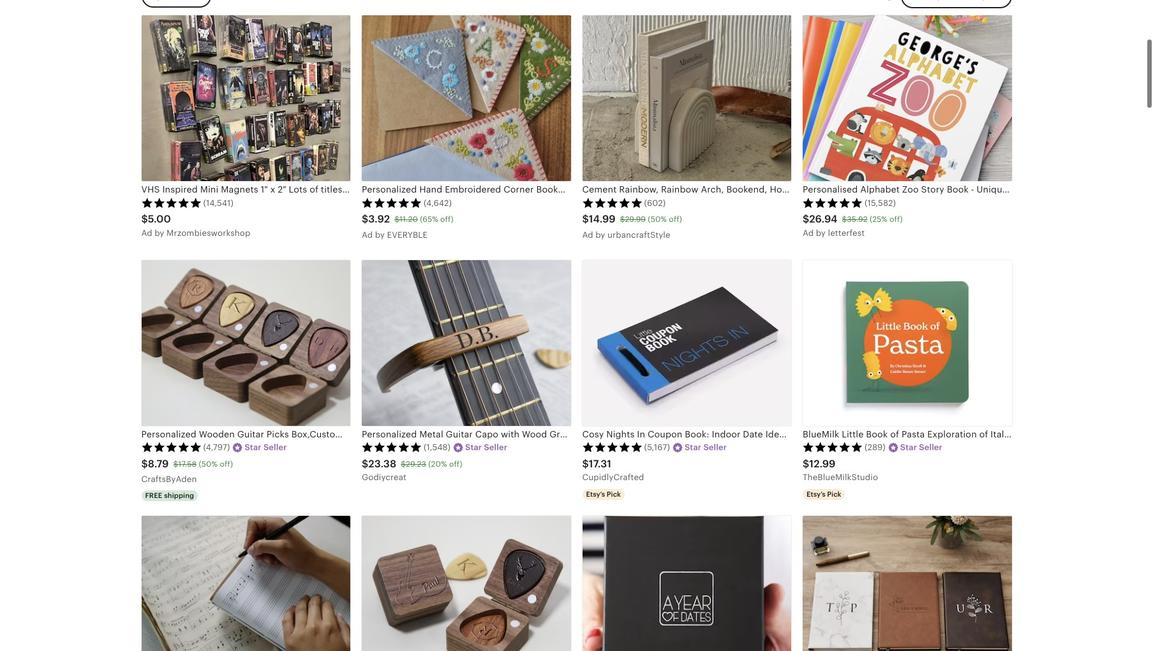 Task type: describe. For each thing, give the bounding box(es) containing it.
(14,541)
[[203, 198, 234, 208]]

12.99
[[810, 458, 836, 470]]

(1,548)
[[424, 443, 451, 453]]

y for 26.94
[[821, 229, 826, 238]]

etsy's pick for 17.31
[[586, 491, 621, 498]]

magnets
[[221, 185, 258, 195]]

b inside $ 5.00 a d b y mrzombiesworkshop
[[155, 229, 160, 238]]

mrzombiesworkshop
[[167, 229, 250, 238]]

etsy's for 17.31
[[586, 491, 605, 498]]

star for 12.99
[[901, 443, 917, 453]]

$ 14.99 $ 29.99 (50% off) a d b y urbancraftstyle
[[583, 213, 682, 240]]

vhs inspired mini magnets 1" x 2"  lots of titles you choose! horror genre titles listing #1
[[141, 185, 527, 195]]

personalized metal guitar capo with wood grain, custom message, engraved guitar pick, birthday gift, fathers days gift for guitarists image
[[362, 260, 571, 426]]

$ 8.79 $ 17.58 (50% off) craftsbyaden
[[141, 458, 233, 485]]

craftsbyaden
[[141, 475, 197, 485]]

11.20
[[400, 215, 418, 224]]

personalized hand embroidered corner bookmark - 26 letters and 4 seasons - felt triangle page stitched corner bookmark image
[[362, 15, 571, 181]]

$ 26.94 $ 35.92 (25% off) a d b y letterfest
[[803, 213, 903, 238]]

(50% for 8.79
[[199, 460, 218, 469]]

d for 14.99
[[588, 230, 593, 240]]

(4,642)
[[424, 198, 452, 208]]

29.99
[[625, 215, 646, 224]]

cupidlycrafted
[[583, 473, 644, 483]]

2 star from the left
[[465, 443, 482, 453]]

free shipping
[[145, 492, 194, 500]]

star for 8.79
[[245, 443, 261, 453]]

(289)
[[865, 443, 886, 453]]

star seller for 8.79
[[245, 443, 287, 453]]

x
[[270, 185, 275, 195]]

d inside $ 5.00 a d b y mrzombiesworkshop
[[147, 229, 152, 238]]

8.79
[[148, 458, 169, 470]]

a box of date night cards, the perfect christmas present or paper anniversary gift for him.  a romantic gift for her. image
[[583, 517, 792, 652]]

(5,167)
[[644, 443, 670, 453]]

2"
[[278, 185, 286, 195]]

etsy's for 12.99
[[807, 491, 826, 498]]

seller for 12.99
[[919, 443, 943, 453]]

vhs inspired mini magnets 1" x 2"  lots of titles you choose! horror genre titles listing #1 image
[[141, 15, 350, 181]]

$ 17.31 cupidlycrafted
[[583, 458, 644, 483]]

y inside $ 5.00 a d b y mrzombiesworkshop
[[160, 229, 164, 238]]

3.92
[[369, 213, 390, 226]]

b for 3.92
[[375, 230, 381, 240]]

star seller for 17.31
[[685, 443, 727, 453]]

5 out of 5 stars image for (4,642)
[[362, 198, 422, 208]]

(20%
[[429, 460, 447, 469]]

(4,797)
[[203, 443, 230, 453]]

$ inside the $ 17.31 cupidlycrafted
[[583, 458, 589, 470]]

y for 14.99
[[601, 230, 605, 240]]

5.00
[[148, 213, 171, 226]]

vhs
[[141, 185, 160, 195]]

2 star seller from the left
[[465, 443, 508, 453]]

a for 3.92
[[362, 230, 368, 240]]

5 out of 5 stars image for (4,797)
[[141, 443, 201, 453]]

5 out of 5 stars image for (5,167)
[[583, 443, 643, 453]]

d for 3.92
[[368, 230, 373, 240]]

b for 26.94
[[816, 229, 822, 238]]

d for 26.94
[[809, 229, 814, 238]]

you
[[345, 185, 361, 195]]

cement rainbow,  rainbow arch,  bookend,  home decor , modern photo prop , gift idea,  minimalistic home decor, modern decor, concrete  deco image
[[583, 15, 792, 181]]

personalized leather music journal | musicians stave notebook / song writing diary with music staff paper | music score | music gift for him image
[[141, 517, 350, 652]]

personalised alphabet zoo story book - unique christmas gift for babies & young children – perfect xmas eve box or stocking filler image
[[803, 15, 1012, 181]]

17.58
[[178, 460, 197, 469]]

(25%
[[870, 215, 888, 224]]

personalized leather journal, personalized notebook graduation gift, custom diary for women, gift for man, engraved travel journal image
[[803, 517, 1012, 652]]

star for 17.31
[[685, 443, 702, 453]]

$ 5.00 a d b y mrzombiesworkshop
[[141, 213, 250, 238]]

5 out of 5 stars image for (1,548)
[[362, 443, 422, 453]]

17.31
[[589, 458, 612, 470]]

titles
[[462, 185, 485, 195]]

off) for 23.38
[[449, 460, 463, 469]]

off) for 8.79
[[220, 460, 233, 469]]

23.38
[[369, 458, 397, 470]]



Task type: locate. For each thing, give the bounding box(es) containing it.
personalized wooden guitar picks box,custom engraved guitar pick box storage,guitar plectrum organizer,music gift for guitarist musician image
[[141, 260, 350, 426]]

b inside $ 14.99 $ 29.99 (50% off) a d b y urbancraftstyle
[[596, 230, 601, 240]]

a for 14.99
[[583, 230, 588, 240]]

2 etsy's pick from the left
[[807, 491, 842, 498]]

1 vertical spatial (50%
[[199, 460, 218, 469]]

b inside the $ 3.92 $ 11.20 (65% off) a d b y everyble
[[375, 230, 381, 240]]

off) inside $ 8.79 $ 17.58 (50% off) craftsbyaden
[[220, 460, 233, 469]]

off) right (20%
[[449, 460, 463, 469]]

star seller right (5,167)
[[685, 443, 727, 453]]

5 out of 5 stars image up 23.38
[[362, 443, 422, 453]]

1 horizontal spatial (50%
[[648, 215, 667, 224]]

off) right (25%
[[890, 215, 903, 224]]

etsy's pick
[[586, 491, 621, 498], [807, 491, 842, 498]]

29.23
[[406, 460, 426, 469]]

b down 5.00
[[155, 229, 160, 238]]

off) inside $ 23.38 $ 29.23 (20% off) godiycreat
[[449, 460, 463, 469]]

(50% for 14.99
[[648, 215, 667, 224]]

star right (289)
[[901, 443, 917, 453]]

etsy's down cupidlycrafted
[[586, 491, 605, 498]]

3 star seller from the left
[[685, 443, 727, 453]]

1 etsy's from the left
[[586, 491, 605, 498]]

y inside $ 26.94 $ 35.92 (25% off) a d b y letterfest
[[821, 229, 826, 238]]

choose!
[[363, 185, 399, 195]]

$ 12.99 thebluemilkstudio
[[803, 458, 878, 483]]

star seller right '(4,797)'
[[245, 443, 287, 453]]

thebluemilkstudio
[[803, 473, 878, 483]]

seller for 17.31
[[704, 443, 727, 453]]

etsy's down thebluemilkstudio at the bottom
[[807, 491, 826, 498]]

26.94
[[810, 213, 838, 226]]

d inside the $ 3.92 $ 11.20 (65% off) a d b y everyble
[[368, 230, 373, 240]]

titles
[[321, 185, 342, 195]]

(602)
[[644, 198, 666, 208]]

5 out of 5 stars image for (15,582)
[[803, 198, 863, 208]]

a inside $ 26.94 $ 35.92 (25% off) a d b y letterfest
[[803, 229, 809, 238]]

pick down cupidlycrafted
[[607, 491, 621, 498]]

a inside $ 14.99 $ 29.99 (50% off) a d b y urbancraftstyle
[[583, 230, 588, 240]]

5 out of 5 stars image up 14.99
[[583, 198, 643, 208]]

y for 3.92
[[380, 230, 385, 240]]

horror
[[402, 185, 430, 195]]

1 pick from the left
[[607, 491, 621, 498]]

y down 5.00
[[160, 229, 164, 238]]

5 out of 5 stars image down inspired
[[141, 198, 201, 208]]

seller right (5,167)
[[704, 443, 727, 453]]

1 star from the left
[[245, 443, 261, 453]]

5 out of 5 stars image up 12.99
[[803, 443, 863, 453]]

(50% inside $ 8.79 $ 17.58 (50% off) craftsbyaden
[[199, 460, 218, 469]]

d down 14.99
[[588, 230, 593, 240]]

5 out of 5 stars image
[[141, 198, 201, 208], [362, 198, 422, 208], [583, 198, 643, 208], [803, 198, 863, 208], [141, 443, 201, 453], [362, 443, 422, 453], [583, 443, 643, 453], [803, 443, 863, 453]]

off) for 14.99
[[669, 215, 682, 224]]

etsy's pick for 12.99
[[807, 491, 842, 498]]

5 out of 5 stars image down choose!
[[362, 198, 422, 208]]

star seller right (289)
[[901, 443, 943, 453]]

1 seller from the left
[[264, 443, 287, 453]]

4 seller from the left
[[919, 443, 943, 453]]

off) inside $ 26.94 $ 35.92 (25% off) a d b y letterfest
[[890, 215, 903, 224]]

etsy's
[[586, 491, 605, 498], [807, 491, 826, 498]]

d inside $ 14.99 $ 29.99 (50% off) a d b y urbancraftstyle
[[588, 230, 593, 240]]

(65%
[[420, 215, 438, 224]]

genre
[[433, 185, 459, 195]]

mini
[[200, 185, 219, 195]]

b down 3.92
[[375, 230, 381, 240]]

(50% down '(4,797)'
[[199, 460, 218, 469]]

0 horizontal spatial (50%
[[199, 460, 218, 469]]

listing
[[487, 185, 516, 195]]

a left "everyble"
[[362, 230, 368, 240]]

1 horizontal spatial pick
[[828, 491, 842, 498]]

0 horizontal spatial etsy's
[[586, 491, 605, 498]]

a inside $ 5.00 a d b y mrzombiesworkshop
[[141, 229, 147, 238]]

a
[[141, 229, 147, 238], [803, 229, 809, 238], [362, 230, 368, 240], [583, 230, 588, 240]]

3 star from the left
[[685, 443, 702, 453]]

seller right '(1,548)'
[[484, 443, 508, 453]]

urbancraftstyle
[[608, 230, 671, 240]]

5 out of 5 stars image up 8.79
[[141, 443, 201, 453]]

1 horizontal spatial etsy's
[[807, 491, 826, 498]]

0 vertical spatial (50%
[[648, 215, 667, 224]]

4 star from the left
[[901, 443, 917, 453]]

$
[[141, 213, 148, 226], [362, 213, 369, 226], [583, 213, 589, 226], [803, 213, 810, 226], [395, 215, 400, 224], [620, 215, 625, 224], [842, 215, 847, 224], [141, 458, 148, 470], [362, 458, 369, 470], [583, 458, 589, 470], [803, 458, 810, 470], [173, 460, 178, 469], [401, 460, 406, 469]]

d inside $ 26.94 $ 35.92 (25% off) a d b y letterfest
[[809, 229, 814, 238]]

5 out of 5 stars image up the 26.94
[[803, 198, 863, 208]]

y down 14.99
[[601, 230, 605, 240]]

1 star seller from the left
[[245, 443, 287, 453]]

(15,582)
[[865, 198, 896, 208]]

14.99
[[589, 213, 616, 226]]

star right (5,167)
[[685, 443, 702, 453]]

b
[[155, 229, 160, 238], [816, 229, 822, 238], [375, 230, 381, 240], [596, 230, 601, 240]]

1 etsy's pick from the left
[[586, 491, 621, 498]]

1"
[[261, 185, 268, 195]]

off)
[[440, 215, 454, 224], [669, 215, 682, 224], [890, 215, 903, 224], [220, 460, 233, 469], [449, 460, 463, 469]]

(50% inside $ 14.99 $ 29.99 (50% off) a d b y urbancraftstyle
[[648, 215, 667, 224]]

b down 14.99
[[596, 230, 601, 240]]

5 out of 5 stars image for (289)
[[803, 443, 863, 453]]

y down the 26.94
[[821, 229, 826, 238]]

a down vhs
[[141, 229, 147, 238]]

shipping
[[164, 492, 194, 500]]

cosy nights in coupon book: indoor date ideas for him or her, perfect christmas or valentine's gift, fun couples' token image
[[583, 260, 792, 426]]

bluemilk little book of pasta exploration of italian noodle shapes read fun facts & phonics board book for baby 0-12 months toddler ages 1-4 image
[[803, 260, 1012, 426]]

35.92
[[847, 215, 868, 224]]

#1
[[519, 185, 527, 195]]

b down the 26.94
[[816, 229, 822, 238]]

d down 5.00
[[147, 229, 152, 238]]

seller right (289)
[[919, 443, 943, 453]]

etsy's pick down thebluemilkstudio at the bottom
[[807, 491, 842, 498]]

5 out of 5 stars image for (14,541)
[[141, 198, 201, 208]]

off) down '(4,797)'
[[220, 460, 233, 469]]

pick for 17.31
[[607, 491, 621, 498]]

2 etsy's from the left
[[807, 491, 826, 498]]

(50% down (602)
[[648, 215, 667, 224]]

star
[[245, 443, 261, 453], [465, 443, 482, 453], [685, 443, 702, 453], [901, 443, 917, 453]]

off) right (65%
[[440, 215, 454, 224]]

2 seller from the left
[[484, 443, 508, 453]]

a left urbancraftstyle
[[583, 230, 588, 240]]

pick for 12.99
[[828, 491, 842, 498]]

etsy's pick down cupidlycrafted
[[586, 491, 621, 498]]

y inside the $ 3.92 $ 11.20 (65% off) a d b y everyble
[[380, 230, 385, 240]]

off) up urbancraftstyle
[[669, 215, 682, 224]]

inspired
[[162, 185, 198, 195]]

godiycreat
[[362, 473, 407, 483]]

y
[[160, 229, 164, 238], [821, 229, 826, 238], [380, 230, 385, 240], [601, 230, 605, 240]]

y inside $ 14.99 $ 29.99 (50% off) a d b y urbancraftstyle
[[601, 230, 605, 240]]

a for 26.94
[[803, 229, 809, 238]]

$ inside $ 5.00 a d b y mrzombiesworkshop
[[141, 213, 148, 226]]

star right '(4,797)'
[[245, 443, 261, 453]]

d
[[147, 229, 152, 238], [809, 229, 814, 238], [368, 230, 373, 240], [588, 230, 593, 240]]

y down 3.92
[[380, 230, 385, 240]]

seller
[[264, 443, 287, 453], [484, 443, 508, 453], [704, 443, 727, 453], [919, 443, 943, 453]]

star right '(1,548)'
[[465, 443, 482, 453]]

$ 3.92 $ 11.20 (65% off) a d b y everyble
[[362, 213, 454, 240]]

off) inside $ 14.99 $ 29.99 (50% off) a d b y urbancraftstyle
[[669, 215, 682, 224]]

3 seller from the left
[[704, 443, 727, 453]]

a left letterfest
[[803, 229, 809, 238]]

lots
[[289, 185, 307, 195]]

of
[[310, 185, 319, 195]]

star seller for 12.99
[[901, 443, 943, 453]]

4 star seller from the left
[[901, 443, 943, 453]]

star seller
[[245, 443, 287, 453], [465, 443, 508, 453], [685, 443, 727, 453], [901, 443, 943, 453]]

seller for 8.79
[[264, 443, 287, 453]]

1 horizontal spatial etsy's pick
[[807, 491, 842, 498]]

pick down thebluemilkstudio at the bottom
[[828, 491, 842, 498]]

letterfest
[[828, 229, 865, 238]]

d down 3.92
[[368, 230, 373, 240]]

star seller right '(1,548)'
[[465, 443, 508, 453]]

pick
[[607, 491, 621, 498], [828, 491, 842, 498]]

(50%
[[648, 215, 667, 224], [199, 460, 218, 469]]

off) for 3.92
[[440, 215, 454, 224]]

custom wooden guitar picks box,personalized guitar pick box storage,wood guitar plectrum organizer music,gift for guitarist musician image
[[362, 517, 571, 652]]

2 pick from the left
[[828, 491, 842, 498]]

d down the 26.94
[[809, 229, 814, 238]]

b for 14.99
[[596, 230, 601, 240]]

0 horizontal spatial etsy's pick
[[586, 491, 621, 498]]

5 out of 5 stars image for (602)
[[583, 198, 643, 208]]

off) for 26.94
[[890, 215, 903, 224]]

b inside $ 26.94 $ 35.92 (25% off) a d b y letterfest
[[816, 229, 822, 238]]

off) inside the $ 3.92 $ 11.20 (65% off) a d b y everyble
[[440, 215, 454, 224]]

everyble
[[387, 230, 428, 240]]

5 out of 5 stars image up 17.31
[[583, 443, 643, 453]]

free
[[145, 492, 162, 500]]

$ inside $ 12.99 thebluemilkstudio
[[803, 458, 810, 470]]

a inside the $ 3.92 $ 11.20 (65% off) a d b y everyble
[[362, 230, 368, 240]]

0 horizontal spatial pick
[[607, 491, 621, 498]]

$ 23.38 $ 29.23 (20% off) godiycreat
[[362, 458, 463, 483]]

seller right '(4,797)'
[[264, 443, 287, 453]]



Task type: vqa. For each thing, say whether or not it's contained in the screenshot.


